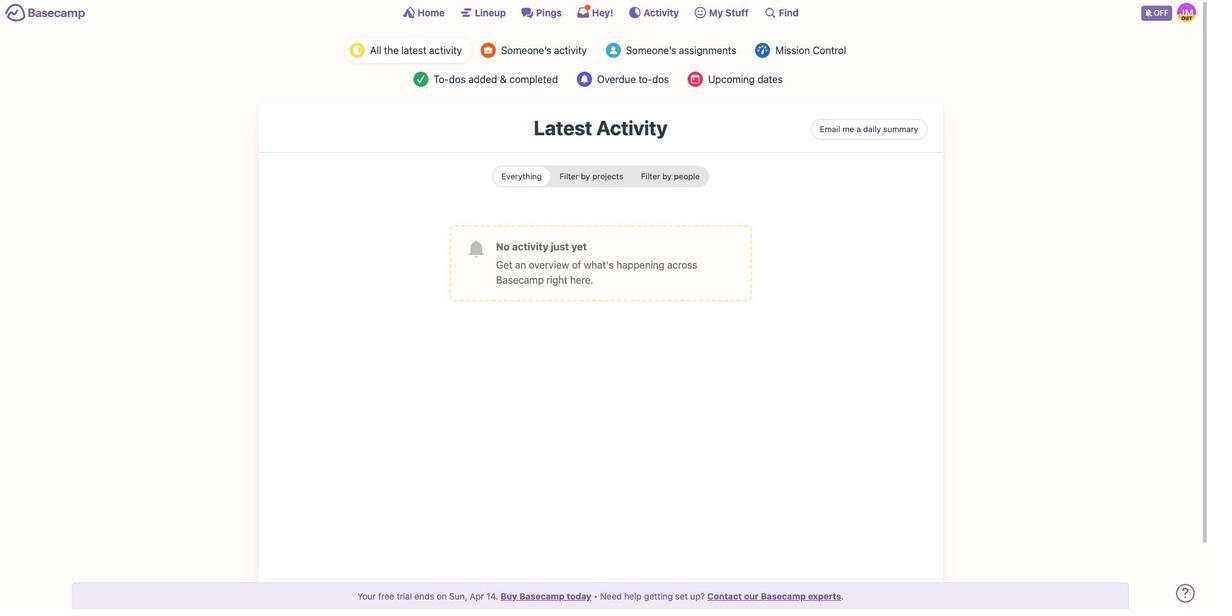 Task type: locate. For each thing, give the bounding box(es) containing it.
gauge image
[[756, 43, 771, 58]]

event image
[[688, 72, 703, 87]]

main element
[[0, 0, 1202, 25]]

activity report image
[[350, 43, 365, 58]]

switch accounts image
[[5, 3, 86, 23]]

None submit
[[493, 167, 550, 186], [552, 167, 632, 186], [633, 167, 708, 186], [493, 167, 550, 186], [552, 167, 632, 186], [633, 167, 708, 186]]

todo image
[[413, 72, 429, 87]]



Task type: vqa. For each thing, say whether or not it's contained in the screenshot.
event "icon"
yes



Task type: describe. For each thing, give the bounding box(es) containing it.
keyboard shortcut: ⌘ + / image
[[764, 6, 777, 19]]

person report image
[[481, 43, 496, 58]]

filter activity group
[[492, 166, 710, 188]]

jer mill image
[[1178, 3, 1197, 22]]

reminder image
[[577, 72, 592, 87]]

assignment image
[[606, 43, 621, 58]]



